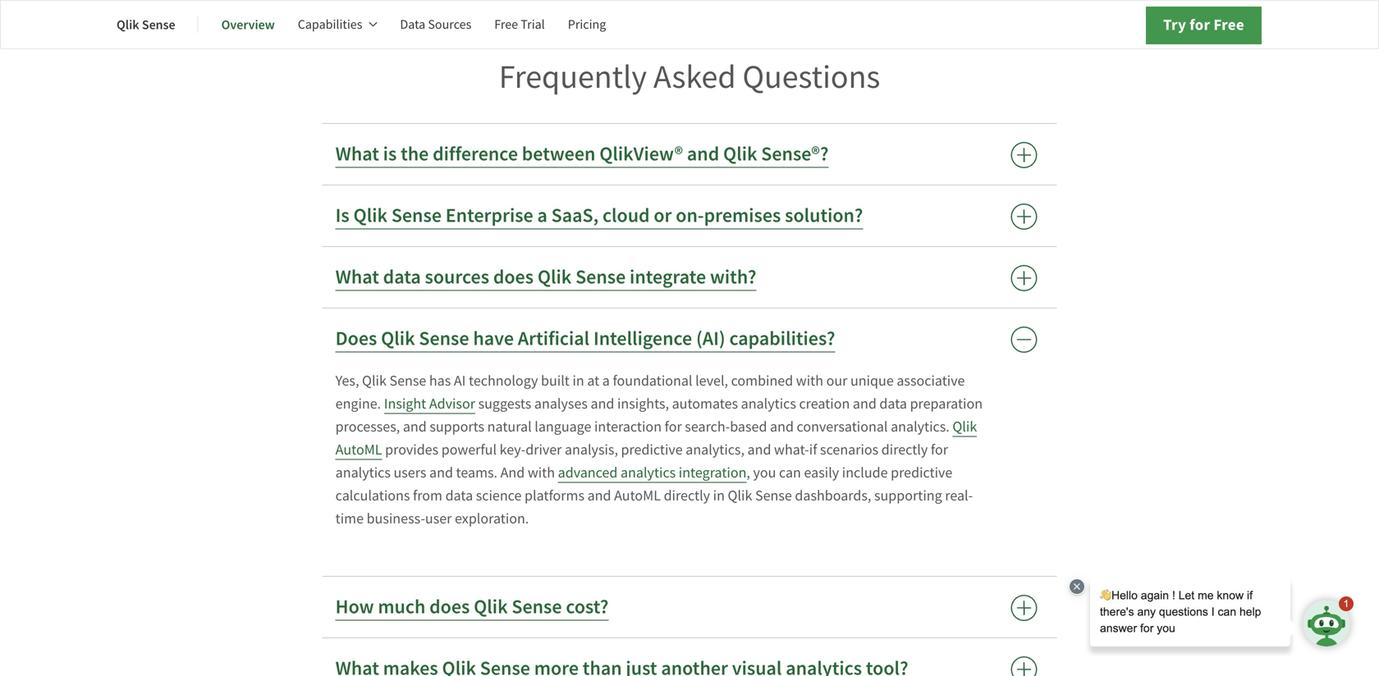 Task type: vqa. For each thing, say whether or not it's contained in the screenshot.
the right data
yes



Task type: locate. For each thing, give the bounding box(es) containing it.
0 horizontal spatial for
[[665, 417, 682, 436]]

does right much
[[429, 594, 470, 620]]

0 vertical spatial with
[[796, 371, 823, 390]]

analytics,
[[686, 440, 745, 459]]

(ai)
[[696, 326, 725, 352]]

free trial link
[[494, 5, 545, 44]]

0 horizontal spatial in
[[573, 371, 584, 390]]

1 horizontal spatial automl
[[614, 486, 661, 505]]

automl down advanced analytics integration link
[[614, 486, 661, 505]]

a right at
[[602, 371, 610, 390]]

powerful
[[441, 440, 497, 459]]

data inside , you can easily include predictive calculations from data science platforms and automl directly in qlik sense dashboards, supporting real- time business-user exploration.
[[445, 486, 473, 505]]

0 horizontal spatial free
[[494, 16, 518, 33]]

0 horizontal spatial directly
[[664, 486, 710, 505]]

analytics
[[741, 394, 796, 413], [335, 463, 391, 482], [621, 463, 676, 482]]

2 horizontal spatial for
[[1190, 14, 1210, 35]]

supports
[[430, 417, 484, 436]]

if
[[809, 440, 817, 459]]

0 horizontal spatial a
[[537, 203, 547, 229]]

analytics down qlik automl "link"
[[621, 463, 676, 482]]

0 horizontal spatial automl
[[335, 440, 382, 459]]

predictive up advanced analytics integration in the bottom of the page
[[621, 440, 683, 459]]

menu bar
[[117, 5, 629, 44]]

data
[[383, 264, 421, 290], [880, 394, 907, 413], [445, 486, 473, 505]]

level,
[[695, 371, 728, 390]]

what data sources does qlik sense integrate with? button
[[322, 247, 1057, 308]]

analytics down combined
[[741, 394, 796, 413]]

for down analytics.
[[931, 440, 948, 459]]

asked
[[653, 56, 736, 98]]

free left trial
[[494, 16, 518, 33]]

analytics up calculations
[[335, 463, 391, 482]]

in down integration
[[713, 486, 725, 505]]

insight advisor link
[[384, 394, 475, 414]]

0 horizontal spatial with
[[528, 463, 555, 482]]

qlik sense
[[117, 16, 175, 33]]

0 vertical spatial automl
[[335, 440, 382, 459]]

qlik inside "does qlik sense have artificial intelligence (ai) capabilities?" dropdown button
[[381, 326, 415, 352]]

with?
[[710, 264, 757, 290]]

insight
[[384, 394, 426, 413]]

advanced
[[558, 463, 618, 482]]

difference
[[433, 141, 518, 167]]

with left our
[[796, 371, 823, 390]]

qlik inside what is the difference between qlikview® and qlik sense®? dropdown button
[[723, 141, 757, 167]]

premises
[[704, 203, 781, 229]]

insight advisor
[[384, 394, 475, 413]]

1 horizontal spatial analytics
[[621, 463, 676, 482]]

questions
[[743, 56, 880, 98]]

qlik automl
[[335, 417, 977, 459]]

free trial
[[494, 16, 545, 33]]

what is the difference between qlikview® and qlik sense®?
[[335, 141, 829, 167]]

much
[[378, 594, 426, 620]]

1 horizontal spatial in
[[713, 486, 725, 505]]

0 horizontal spatial analytics
[[335, 463, 391, 482]]

1 vertical spatial with
[[528, 463, 555, 482]]

easily
[[804, 463, 839, 482]]

predictive inside provides powerful key-driver analysis, predictive analytics, and what-if scenarios directly for analytics users and teams. and with
[[621, 440, 683, 459]]

predictive
[[621, 440, 683, 459], [891, 463, 952, 482]]

directly down analytics.
[[881, 440, 928, 459]]

time
[[335, 509, 364, 528]]

integrate
[[630, 264, 706, 290]]

1 vertical spatial a
[[602, 371, 610, 390]]

the
[[401, 141, 429, 167]]

what left is
[[335, 141, 379, 167]]

what for what is the difference between qlikview® and qlik sense®?
[[335, 141, 379, 167]]

is qlik sense enterprise a saas, cloud or on-premises solution?
[[335, 203, 863, 229]]

1 horizontal spatial data
[[445, 486, 473, 505]]

1 vertical spatial data
[[880, 394, 907, 413]]

and up what-
[[770, 417, 794, 436]]

data down unique
[[880, 394, 907, 413]]

a left saas,
[[537, 203, 547, 229]]

0 horizontal spatial predictive
[[621, 440, 683, 459]]

can
[[779, 463, 801, 482]]

qlik
[[117, 16, 139, 33], [723, 141, 757, 167], [353, 203, 387, 229], [538, 264, 572, 290], [381, 326, 415, 352], [362, 371, 387, 390], [953, 417, 977, 436], [728, 486, 752, 505], [474, 594, 508, 620]]

business-
[[367, 509, 425, 528]]

and down at
[[591, 394, 614, 413]]

0 vertical spatial in
[[573, 371, 584, 390]]

1 horizontal spatial with
[[796, 371, 823, 390]]

ai
[[454, 371, 466, 390]]

what up does
[[335, 264, 379, 290]]

1 vertical spatial in
[[713, 486, 725, 505]]

0 vertical spatial predictive
[[621, 440, 683, 459]]

1 vertical spatial directly
[[664, 486, 710, 505]]

for left search-
[[665, 417, 682, 436]]

0 horizontal spatial does
[[429, 594, 470, 620]]

and right qlikview®
[[687, 141, 719, 167]]

0 horizontal spatial data
[[383, 264, 421, 290]]

2 vertical spatial for
[[931, 440, 948, 459]]

1 what from the top
[[335, 141, 379, 167]]

directly down integration
[[664, 486, 710, 505]]

predictive inside , you can easily include predictive calculations from data science platforms and automl directly in qlik sense dashboards, supporting real- time business-user exploration.
[[891, 463, 952, 482]]

is
[[383, 141, 397, 167]]

and
[[687, 141, 719, 167], [591, 394, 614, 413], [853, 394, 877, 413], [403, 417, 427, 436], [770, 417, 794, 436], [747, 440, 771, 459], [429, 463, 453, 482], [587, 486, 611, 505]]

free right try
[[1214, 14, 1244, 35]]

built
[[541, 371, 570, 390]]

qlikview®
[[599, 141, 683, 167]]

predictive up "supporting"
[[891, 463, 952, 482]]

0 vertical spatial data
[[383, 264, 421, 290]]

analysis,
[[565, 440, 618, 459]]

qlik inside qlik sense link
[[117, 16, 139, 33]]

1 horizontal spatial predictive
[[891, 463, 952, 482]]

does right sources
[[493, 264, 534, 290]]

provides powerful key-driver analysis, predictive analytics, and what-if scenarios directly for analytics users and teams. and with
[[335, 440, 948, 482]]

or
[[654, 203, 672, 229]]

automl down processes,
[[335, 440, 382, 459]]

sources
[[428, 16, 471, 33]]

qlik inside , you can easily include predictive calculations from data science platforms and automl directly in qlik sense dashboards, supporting real- time business-user exploration.
[[728, 486, 752, 505]]

qlik automl link
[[335, 417, 977, 460]]

and down advanced
[[587, 486, 611, 505]]

overview
[[221, 16, 275, 33]]

data down the teams.
[[445, 486, 473, 505]]

has
[[429, 371, 451, 390]]

0 vertical spatial directly
[[881, 440, 928, 459]]

1 vertical spatial what
[[335, 264, 379, 290]]

qlik inside what data sources does qlik sense integrate with? dropdown button
[[538, 264, 572, 290]]

with inside yes, qlik sense has ai technology built in at a foundational level, combined with our unique associative engine.
[[796, 371, 823, 390]]

analytics inside provides powerful key-driver analysis, predictive analytics, and what-if scenarios directly for analytics users and teams. and with
[[335, 463, 391, 482]]

is
[[335, 203, 350, 229]]

scenarios
[[820, 440, 879, 459]]

automl
[[335, 440, 382, 459], [614, 486, 661, 505]]

1 horizontal spatial does
[[493, 264, 534, 290]]

2 what from the top
[[335, 264, 379, 290]]

directly
[[881, 440, 928, 459], [664, 486, 710, 505]]

0 vertical spatial what
[[335, 141, 379, 167]]

does
[[493, 264, 534, 290], [429, 594, 470, 620]]

and inside , you can easily include predictive calculations from data science platforms and automl directly in qlik sense dashboards, supporting real- time business-user exploration.
[[587, 486, 611, 505]]

0 vertical spatial does
[[493, 264, 534, 290]]

for inside suggests analyses and insights, automates analytics creation and data preparation processes, and supports natural language interaction for search-based and conversational analytics.
[[665, 417, 682, 436]]

sense®?
[[761, 141, 829, 167]]

1 vertical spatial automl
[[614, 486, 661, 505]]

sources
[[425, 264, 489, 290]]

qlik inside is qlik sense enterprise a saas, cloud or on-premises solution? dropdown button
[[353, 203, 387, 229]]

does qlik sense have artificial intelligence (ai) capabilities? button
[[322, 309, 1057, 369]]

1 horizontal spatial free
[[1214, 14, 1244, 35]]

intelligence
[[593, 326, 692, 352]]

2 horizontal spatial analytics
[[741, 394, 796, 413]]

advanced analytics integration
[[558, 463, 747, 482]]

suggests
[[478, 394, 531, 413]]

a inside yes, qlik sense has ai technology built in at a foundational level, combined with our unique associative engine.
[[602, 371, 610, 390]]

menu bar containing qlik sense
[[117, 5, 629, 44]]

1 horizontal spatial a
[[602, 371, 610, 390]]

data inside suggests analyses and insights, automates analytics creation and data preparation processes, and supports natural language interaction for search-based and conversational analytics.
[[880, 394, 907, 413]]

what for what data sources does qlik sense integrate with?
[[335, 264, 379, 290]]

2 vertical spatial data
[[445, 486, 473, 505]]

try for free
[[1163, 14, 1244, 35]]

does qlik sense have artificial intelligence (ai) capabilities?
[[335, 326, 835, 352]]

frequently
[[499, 56, 647, 98]]

1 vertical spatial predictive
[[891, 463, 952, 482]]

1 horizontal spatial directly
[[881, 440, 928, 459]]

1 vertical spatial for
[[665, 417, 682, 436]]

engine.
[[335, 394, 381, 413]]

with
[[796, 371, 823, 390], [528, 463, 555, 482]]

for
[[1190, 14, 1210, 35], [665, 417, 682, 436], [931, 440, 948, 459]]

0 vertical spatial for
[[1190, 14, 1210, 35]]

2 horizontal spatial data
[[880, 394, 907, 413]]

qlik inside how much does qlik sense cost? dropdown button
[[474, 594, 508, 620]]

with down driver
[[528, 463, 555, 482]]

what data sources does qlik sense integrate with?
[[335, 264, 757, 290]]

technology
[[469, 371, 538, 390]]

0 vertical spatial a
[[537, 203, 547, 229]]

for right try
[[1190, 14, 1210, 35]]

data left sources
[[383, 264, 421, 290]]

at
[[587, 371, 599, 390]]

calculations
[[335, 486, 410, 505]]

artificial
[[518, 326, 590, 352]]

automl inside qlik automl
[[335, 440, 382, 459]]

in left at
[[573, 371, 584, 390]]

1 horizontal spatial for
[[931, 440, 948, 459]]

users
[[394, 463, 426, 482]]

frequently asked questions
[[499, 56, 880, 98]]

qlik sense link
[[117, 5, 175, 44]]



Task type: describe. For each thing, give the bounding box(es) containing it.
supporting
[[874, 486, 942, 505]]

dashboards,
[[795, 486, 871, 505]]

creation
[[799, 394, 850, 413]]

processes,
[[335, 417, 400, 436]]

1 vertical spatial does
[[429, 594, 470, 620]]

science
[[476, 486, 522, 505]]

data inside dropdown button
[[383, 264, 421, 290]]

analytics inside suggests analyses and insights, automates analytics creation and data preparation processes, and supports natural language interaction for search-based and conversational analytics.
[[741, 394, 796, 413]]

in inside yes, qlik sense has ai technology built in at a foundational level, combined with our unique associative engine.
[[573, 371, 584, 390]]

what is the difference between qlikview® and qlik sense®? button
[[322, 124, 1057, 185]]

and
[[500, 463, 525, 482]]

qlik inside qlik automl
[[953, 417, 977, 436]]

overview link
[[221, 5, 275, 44]]

predictive for include
[[891, 463, 952, 482]]

cost?
[[566, 594, 609, 620]]

automates
[[672, 394, 738, 413]]

capabilities link
[[298, 5, 377, 44]]

try for free link
[[1146, 7, 1262, 44]]

pricing
[[568, 16, 606, 33]]

solution?
[[785, 203, 863, 229]]

unique
[[850, 371, 894, 390]]

sense inside 'menu bar'
[[142, 16, 175, 33]]

yes, qlik sense has ai technology built in at a foundational level, combined with our unique associative engine.
[[335, 371, 965, 413]]

include
[[842, 463, 888, 482]]

foundational
[[613, 371, 692, 390]]

predictive for analysis,
[[621, 440, 683, 459]]

conversational
[[797, 417, 888, 436]]

saas,
[[551, 203, 599, 229]]

platforms
[[525, 486, 584, 505]]

try
[[1163, 14, 1186, 35]]

with inside provides powerful key-driver analysis, predictive analytics, and what-if scenarios directly for analytics users and teams. and with
[[528, 463, 555, 482]]

and up you
[[747, 440, 771, 459]]

and down unique
[[853, 394, 877, 413]]

is qlik sense enterprise a saas, cloud or on-premises solution? button
[[322, 185, 1057, 246]]

exploration.
[[455, 509, 529, 528]]

sense inside , you can easily include predictive calculations from data science platforms and automl directly in qlik sense dashboards, supporting real- time business-user exploration.
[[755, 486, 792, 505]]

data sources
[[400, 16, 471, 33]]

sense inside yes, qlik sense has ai technology built in at a foundational level, combined with our unique associative engine.
[[389, 371, 426, 390]]

trial
[[521, 16, 545, 33]]

free inside 'menu bar'
[[494, 16, 518, 33]]

what-
[[774, 440, 809, 459]]

in inside , you can easily include predictive calculations from data science platforms and automl directly in qlik sense dashboards, supporting real- time business-user exploration.
[[713, 486, 725, 505]]

have
[[473, 326, 514, 352]]

user
[[425, 509, 452, 528]]

advisor
[[429, 394, 475, 413]]

suggests analyses and insights, automates analytics creation and data preparation processes, and supports natural language interaction for search-based and conversational analytics.
[[335, 394, 983, 436]]

does
[[335, 326, 377, 352]]

our
[[826, 371, 848, 390]]

teams.
[[456, 463, 497, 482]]

directly inside provides powerful key-driver analysis, predictive analytics, and what-if scenarios directly for analytics users and teams. and with
[[881, 440, 928, 459]]

combined
[[731, 371, 793, 390]]

how much does qlik sense cost? button
[[322, 577, 1057, 638]]

interaction
[[594, 417, 662, 436]]

data for , you can easily include predictive calculations from data science platforms and automl directly in qlik sense dashboards, supporting real- time business-user exploration.
[[445, 486, 473, 505]]

on-
[[676, 203, 704, 229]]

how
[[335, 594, 374, 620]]

qlik inside yes, qlik sense has ai technology built in at a foundational level, combined with our unique associative engine.
[[362, 371, 387, 390]]

, you can easily include predictive calculations from data science platforms and automl directly in qlik sense dashboards, supporting real- time business-user exploration.
[[335, 463, 973, 528]]

,
[[747, 463, 750, 482]]

capabilities
[[298, 16, 362, 33]]

a inside dropdown button
[[537, 203, 547, 229]]

key-
[[500, 440, 526, 459]]

directly inside , you can easily include predictive calculations from data science platforms and automl directly in qlik sense dashboards, supporting real- time business-user exploration.
[[664, 486, 710, 505]]

data
[[400, 16, 425, 33]]

pricing link
[[568, 5, 606, 44]]

you
[[753, 463, 776, 482]]

based
[[730, 417, 767, 436]]

for inside provides powerful key-driver analysis, predictive analytics, and what-if scenarios directly for analytics users and teams. and with
[[931, 440, 948, 459]]

associative
[[897, 371, 965, 390]]

insights,
[[617, 394, 669, 413]]

from
[[413, 486, 442, 505]]

capabilities?
[[729, 326, 835, 352]]

and inside dropdown button
[[687, 141, 719, 167]]

data for suggests analyses and insights, automates analytics creation and data preparation processes, and supports natural language interaction for search-based and conversational analytics.
[[880, 394, 907, 413]]

driver
[[526, 440, 562, 459]]

advanced analytics integration link
[[558, 463, 747, 483]]

how much does qlik sense cost?
[[335, 594, 609, 620]]

provides
[[385, 440, 438, 459]]

and up from
[[429, 463, 453, 482]]

preparation
[[910, 394, 983, 413]]

enterprise
[[446, 203, 533, 229]]

and up provides
[[403, 417, 427, 436]]

analytics.
[[891, 417, 950, 436]]

automl inside , you can easily include predictive calculations from data science platforms and automl directly in qlik sense dashboards, supporting real- time business-user exploration.
[[614, 486, 661, 505]]

yes,
[[335, 371, 359, 390]]

analyses
[[534, 394, 588, 413]]



